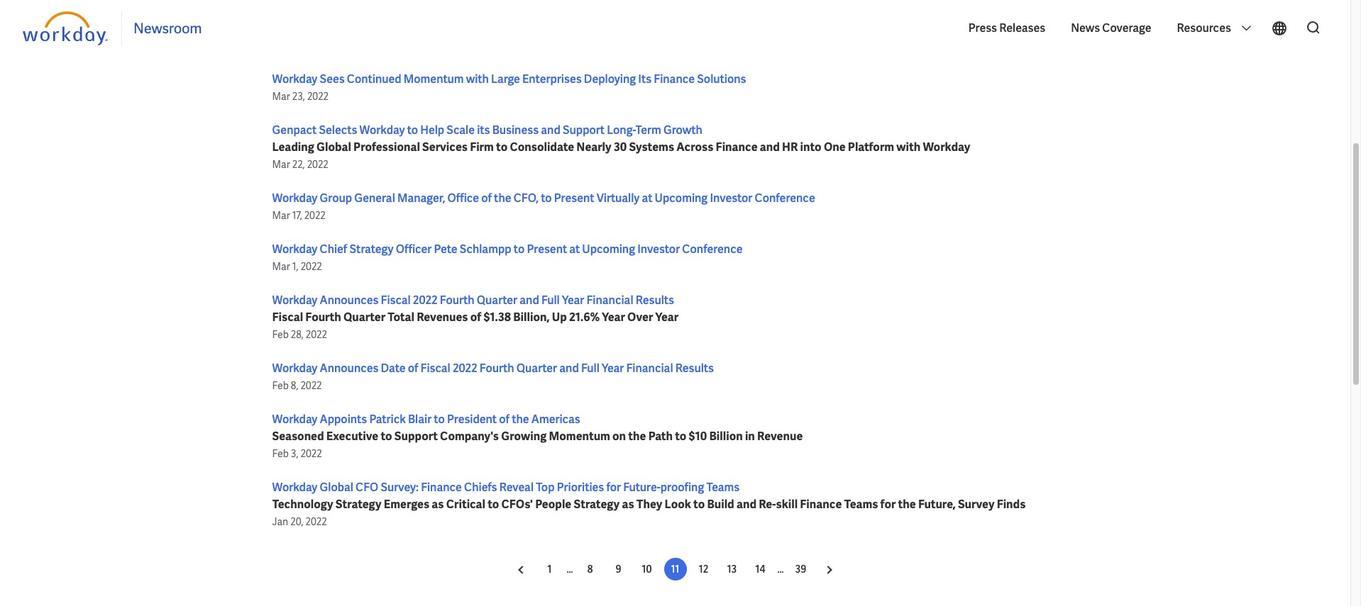 Task type: vqa. For each thing, say whether or not it's contained in the screenshot.
Revenue
yes



Task type: locate. For each thing, give the bounding box(es) containing it.
10 link
[[635, 558, 658, 581]]

year left over at the left bottom of page
[[602, 310, 625, 325]]

feb
[[272, 329, 289, 341], [272, 380, 289, 392], [272, 448, 289, 461]]

1 vertical spatial upcoming
[[582, 242, 635, 257]]

officer
[[396, 242, 432, 257]]

the up growing
[[512, 412, 529, 427]]

manager,
[[397, 191, 445, 206]]

as left the they
[[622, 497, 634, 512]]

0 horizontal spatial results
[[636, 293, 674, 308]]

quarter up $1.38
[[477, 293, 517, 308]]

feb left 8,
[[272, 380, 289, 392]]

0 horizontal spatial fourth
[[305, 310, 341, 325]]

help
[[420, 123, 444, 138]]

1 horizontal spatial at
[[642, 191, 652, 206]]

financial up the 21.6%
[[587, 293, 633, 308]]

momentum inside workday appoints patrick blair to president of the americas seasoned executive to support company's growing momentum on the path to $10 billion in revenue feb 3, 2022
[[549, 429, 610, 444]]

0 vertical spatial present
[[554, 191, 594, 206]]

0 horizontal spatial as
[[432, 497, 444, 512]]

… left 8 link
[[567, 563, 573, 576]]

1 vertical spatial fiscal
[[272, 310, 303, 325]]

finance
[[654, 72, 695, 87], [716, 140, 758, 155], [421, 480, 462, 495], [800, 497, 842, 512]]

newsroom link
[[133, 19, 202, 38]]

1 mar from the top
[[272, 90, 290, 103]]

1 vertical spatial feb
[[272, 380, 289, 392]]

1 horizontal spatial full
[[581, 361, 599, 376]]

1 horizontal spatial upcoming
[[655, 191, 708, 206]]

0 horizontal spatial upcoming
[[582, 242, 635, 257]]

workday global cfo survey: finance chiefs reveal top priorities for future-proofing teams link
[[272, 480, 740, 495]]

of right date
[[408, 361, 418, 376]]

0 horizontal spatial full
[[541, 293, 560, 308]]

workday announces date of fiscal 2022 fourth quarter and full year financial results feb 8, 2022
[[272, 361, 714, 392]]

1 vertical spatial conference
[[682, 242, 743, 257]]

workday inside workday global cfo survey: finance chiefs reveal top priorities for future-proofing teams technology strategy emerges as critical to cfos' people strategy as they look to build and re-skill finance teams for the future, survey finds jan 20, 2022
[[272, 480, 317, 495]]

mar left 22,
[[272, 158, 290, 171]]

momentum down americas on the left of the page
[[549, 429, 610, 444]]

0 vertical spatial fiscal
[[381, 293, 411, 308]]

at
[[642, 191, 652, 206], [569, 242, 580, 257]]

group
[[320, 191, 352, 206]]

to right 'schlampp'
[[514, 242, 525, 257]]

3 mar from the top
[[272, 209, 290, 222]]

feb left 28,
[[272, 329, 289, 341]]

0 vertical spatial full
[[541, 293, 560, 308]]

0 vertical spatial for
[[606, 480, 621, 495]]

0 vertical spatial financial
[[587, 293, 633, 308]]

workday inside workday sees continued momentum with large enterprises deploying its finance solutions mar 23, 2022
[[272, 72, 317, 87]]

financial inside workday announces date of fiscal 2022 fourth quarter and full year financial results feb 8, 2022
[[626, 361, 673, 376]]

mar inside genpact selects workday to help scale its business and support long-term growth leading global professional services firm to consolidate nearly 30 systems across finance and hr into one platform with workday mar 22, 2022
[[272, 158, 290, 171]]

14 link
[[749, 558, 772, 581]]

10
[[642, 563, 652, 576]]

the left future,
[[898, 497, 916, 512]]

year inside workday announces date of fiscal 2022 fourth quarter and full year financial results feb 8, 2022
[[602, 361, 624, 376]]

1 horizontal spatial …
[[777, 563, 784, 576]]

0 vertical spatial momentum
[[404, 72, 464, 87]]

re-
[[759, 497, 776, 512]]

8 link
[[579, 558, 601, 581]]

feb inside workday appoints patrick blair to president of the americas seasoned executive to support company's growing momentum on the path to $10 billion in revenue feb 3, 2022
[[272, 448, 289, 461]]

finance right across
[[716, 140, 758, 155]]

financial
[[587, 293, 633, 308], [626, 361, 673, 376]]

date
[[381, 361, 406, 376]]

present left virtually
[[554, 191, 594, 206]]

1 vertical spatial quarter
[[343, 310, 385, 325]]

investor down virtually
[[637, 242, 680, 257]]

mar left 1,
[[272, 260, 290, 273]]

2022 inside "workday group general manager, office of the cfo, to present virtually at upcoming investor conference mar 17, 2022"
[[304, 209, 326, 222]]

9
[[616, 563, 621, 576]]

workday for 2022
[[272, 293, 317, 308]]

the left cfo,
[[494, 191, 511, 206]]

to right cfo,
[[541, 191, 552, 206]]

global inside workday global cfo survey: finance chiefs reveal top priorities for future-proofing teams technology strategy emerges as critical to cfos' people strategy as they look to build and re-skill finance teams for the future, survey finds jan 20, 2022
[[320, 480, 353, 495]]

billion,
[[513, 310, 550, 325]]

feb left 3,
[[272, 448, 289, 461]]

8,
[[291, 380, 298, 392]]

1 horizontal spatial for
[[880, 497, 896, 512]]

with left large
[[466, 72, 489, 87]]

21.6%
[[569, 310, 600, 325]]

1 vertical spatial momentum
[[549, 429, 610, 444]]

1 horizontal spatial results
[[675, 361, 714, 376]]

full down the 21.6%
[[581, 361, 599, 376]]

workday
[[272, 72, 317, 87], [359, 123, 405, 138], [923, 140, 970, 155], [272, 191, 317, 206], [272, 242, 317, 257], [272, 293, 317, 308], [272, 361, 317, 376], [272, 412, 317, 427], [272, 480, 317, 495]]

20,
[[290, 516, 303, 529]]

support up nearly
[[563, 123, 605, 138]]

1 horizontal spatial as
[[622, 497, 634, 512]]

continued
[[347, 72, 401, 87]]

0 vertical spatial global
[[316, 140, 351, 155]]

present down "workday group general manager, office of the cfo, to present virtually at upcoming investor conference mar 17, 2022"
[[527, 242, 567, 257]]

results up $10
[[675, 361, 714, 376]]

technology
[[272, 497, 333, 512]]

investor down across
[[710, 191, 752, 206]]

1 announces from the top
[[320, 293, 379, 308]]

0 horizontal spatial with
[[466, 72, 489, 87]]

of inside workday appoints patrick blair to president of the americas seasoned executive to support company's growing momentum on the path to $10 billion in revenue feb 3, 2022
[[499, 412, 510, 427]]

1 vertical spatial global
[[320, 480, 353, 495]]

1,
[[292, 260, 299, 273]]

upcoming down across
[[655, 191, 708, 206]]

1 as from the left
[[432, 497, 444, 512]]

1 vertical spatial financial
[[626, 361, 673, 376]]

1 vertical spatial at
[[569, 242, 580, 257]]

1 vertical spatial investor
[[637, 242, 680, 257]]

2022 right 8,
[[301, 380, 322, 392]]

0 vertical spatial with
[[466, 72, 489, 87]]

president
[[447, 412, 497, 427]]

of down workday announces fiscal 2022 fourth quarter and full year financial results link
[[470, 310, 481, 325]]

platform
[[848, 140, 894, 155]]

1 vertical spatial support
[[394, 429, 438, 444]]

2022 right 23,
[[307, 90, 329, 103]]

fiscal up total
[[381, 293, 411, 308]]

current page 11 element
[[664, 563, 687, 576]]

workday announces date of fiscal 2022 fourth quarter and full year financial results link
[[272, 361, 714, 376]]

mar inside workday sees continued momentum with large enterprises deploying its finance solutions mar 23, 2022
[[272, 90, 290, 103]]

at right virtually
[[642, 191, 652, 206]]

and inside workday announces date of fiscal 2022 fourth quarter and full year financial results feb 8, 2022
[[559, 361, 579, 376]]

of
[[481, 191, 492, 206], [470, 310, 481, 325], [408, 361, 418, 376], [499, 412, 510, 427]]

2 vertical spatial fourth
[[480, 361, 514, 376]]

0 horizontal spatial conference
[[682, 242, 743, 257]]

workday appoints patrick blair to president of the americas link
[[272, 412, 580, 427]]

to down patrick
[[381, 429, 392, 444]]

quarter
[[477, 293, 517, 308], [343, 310, 385, 325], [516, 361, 557, 376]]

support down blair on the bottom left
[[394, 429, 438, 444]]

genpact selects workday to help scale its business and support long-term growth link
[[272, 123, 702, 138]]

2022 inside workday chief strategy officer pete schlampp to present at upcoming investor conference mar 1, 2022
[[301, 260, 322, 273]]

support
[[563, 123, 605, 138], [394, 429, 438, 444]]

of up growing
[[499, 412, 510, 427]]

upcoming
[[655, 191, 708, 206], [582, 242, 635, 257]]

present
[[554, 191, 594, 206], [527, 242, 567, 257]]

2022 inside workday global cfo survey: finance chiefs reveal top priorities for future-proofing teams technology strategy emerges as critical to cfos' people strategy as they look to build and re-skill finance teams for the future, survey finds jan 20, 2022
[[306, 516, 327, 529]]

workday inside workday appoints patrick blair to president of the americas seasoned executive to support company's growing momentum on the path to $10 billion in revenue feb 3, 2022
[[272, 412, 317, 427]]

news
[[1071, 21, 1100, 35]]

conference inside "workday group general manager, office of the cfo, to present virtually at upcoming investor conference mar 17, 2022"
[[755, 191, 815, 206]]

2 horizontal spatial fourth
[[480, 361, 514, 376]]

top
[[536, 480, 555, 495]]

finance right its
[[654, 72, 695, 87]]

feb for workday appoints patrick blair to president of the americas
[[272, 448, 289, 461]]

upcoming down virtually
[[582, 242, 635, 257]]

1 link
[[538, 558, 561, 581]]

as left critical
[[432, 497, 444, 512]]

strategy down cfo
[[336, 497, 381, 512]]

consolidate
[[510, 140, 574, 155]]

workday chief strategy officer pete schlampp to present at upcoming investor conference link
[[272, 242, 743, 257]]

fourth down chief
[[305, 310, 341, 325]]

0 horizontal spatial investor
[[637, 242, 680, 257]]

workday inside workday announces date of fiscal 2022 fourth quarter and full year financial results feb 8, 2022
[[272, 361, 317, 376]]

fiscal inside workday announces date of fiscal 2022 fourth quarter and full year financial results feb 8, 2022
[[421, 361, 450, 376]]

chief
[[320, 242, 347, 257]]

announces
[[320, 293, 379, 308], [320, 361, 379, 376]]

conference inside workday chief strategy officer pete schlampp to present at upcoming investor conference mar 1, 2022
[[682, 242, 743, 257]]

coverage
[[1102, 21, 1151, 35]]

workday for officer
[[272, 242, 317, 257]]

schlampp
[[460, 242, 511, 257]]

billion
[[709, 429, 743, 444]]

1 horizontal spatial teams
[[844, 497, 878, 512]]

leading
[[272, 140, 314, 155]]

announces inside workday announces fiscal 2022 fourth quarter and full year financial results fiscal fourth quarter total revenues of $1.38 billion, up 21.6% year over year feb 28, 2022
[[320, 293, 379, 308]]

cfo,
[[514, 191, 539, 206]]

mar left 23,
[[272, 90, 290, 103]]

with right platform
[[896, 140, 921, 155]]

0 horizontal spatial at
[[569, 242, 580, 257]]

2 vertical spatial fiscal
[[421, 361, 450, 376]]

0 horizontal spatial …
[[567, 563, 573, 576]]

fourth
[[440, 293, 474, 308], [305, 310, 341, 325], [480, 361, 514, 376]]

workday sees continued momentum with large enterprises deploying its finance solutions link
[[272, 72, 746, 87]]

full inside workday announces date of fiscal 2022 fourth quarter and full year financial results feb 8, 2022
[[581, 361, 599, 376]]

0 vertical spatial conference
[[755, 191, 815, 206]]

to right firm
[[496, 140, 508, 155]]

1 vertical spatial with
[[896, 140, 921, 155]]

general
[[354, 191, 395, 206]]

full up up
[[541, 293, 560, 308]]

mar
[[272, 90, 290, 103], [272, 158, 290, 171], [272, 209, 290, 222], [272, 260, 290, 273]]

and left re-
[[737, 497, 756, 512]]

and
[[541, 123, 560, 138], [760, 140, 780, 155], [520, 293, 539, 308], [559, 361, 579, 376], [737, 497, 756, 512]]

workday for momentum
[[272, 72, 317, 87]]

0 horizontal spatial support
[[394, 429, 438, 444]]

1 horizontal spatial momentum
[[549, 429, 610, 444]]

hr
[[782, 140, 798, 155]]

and up billion,
[[520, 293, 539, 308]]

2 as from the left
[[622, 497, 634, 512]]

cfo
[[356, 480, 378, 495]]

for left future-
[[606, 480, 621, 495]]

fourth down $1.38
[[480, 361, 514, 376]]

workday for blair
[[272, 412, 317, 427]]

of right the office
[[481, 191, 492, 206]]

path
[[648, 429, 673, 444]]

announces for date
[[320, 361, 379, 376]]

year up on
[[602, 361, 624, 376]]

at down "workday group general manager, office of the cfo, to present virtually at upcoming investor conference mar 17, 2022"
[[569, 242, 580, 257]]

full inside workday announces fiscal 2022 fourth quarter and full year financial results fiscal fourth quarter total revenues of $1.38 billion, up 21.6% year over year feb 28, 2022
[[541, 293, 560, 308]]

strategy
[[349, 242, 394, 257], [336, 497, 381, 512], [574, 497, 620, 512]]

2022
[[307, 90, 329, 103], [307, 158, 328, 171], [304, 209, 326, 222], [301, 260, 322, 273], [413, 293, 438, 308], [306, 329, 327, 341], [453, 361, 477, 376], [301, 380, 322, 392], [301, 448, 322, 461], [306, 516, 327, 529]]

resources link
[[1170, 10, 1260, 47]]

feb for workday announces fiscal 2022 fourth quarter and full year financial results
[[272, 329, 289, 341]]

0 vertical spatial announces
[[320, 293, 379, 308]]

0 horizontal spatial teams
[[706, 480, 740, 495]]

0 horizontal spatial fiscal
[[272, 310, 303, 325]]

workday inside workday announces fiscal 2022 fourth quarter and full year financial results fiscal fourth quarter total revenues of $1.38 billion, up 21.6% year over year feb 28, 2022
[[272, 293, 317, 308]]

2022 right 3,
[[301, 448, 322, 461]]

finance up critical
[[421, 480, 462, 495]]

0 vertical spatial support
[[563, 123, 605, 138]]

strategy inside workday chief strategy officer pete schlampp to present at upcoming investor conference mar 1, 2022
[[349, 242, 394, 257]]

2 announces from the top
[[320, 361, 379, 376]]

financial down over at the left bottom of page
[[626, 361, 673, 376]]

as
[[432, 497, 444, 512], [622, 497, 634, 512]]

2022 right 28,
[[306, 329, 327, 341]]

feb inside workday announces fiscal 2022 fourth quarter and full year financial results fiscal fourth quarter total revenues of $1.38 billion, up 21.6% year over year feb 28, 2022
[[272, 329, 289, 341]]

momentum up help on the left
[[404, 72, 464, 87]]

workday sees continued momentum with large enterprises deploying its finance solutions mar 23, 2022
[[272, 72, 746, 103]]

2022 right 22,
[[307, 158, 328, 171]]

jan
[[272, 516, 288, 529]]

0 vertical spatial results
[[636, 293, 674, 308]]

… left 39
[[777, 563, 784, 576]]

1 vertical spatial present
[[527, 242, 567, 257]]

one
[[824, 140, 846, 155]]

strategy right chief
[[349, 242, 394, 257]]

4 mar from the top
[[272, 260, 290, 273]]

the right on
[[628, 429, 646, 444]]

to right look
[[693, 497, 705, 512]]

2022 inside genpact selects workday to help scale its business and support long-term growth leading global professional services firm to consolidate nearly 30 systems across finance and hr into one platform with workday mar 22, 2022
[[307, 158, 328, 171]]

2 vertical spatial quarter
[[516, 361, 557, 376]]

1 vertical spatial for
[[880, 497, 896, 512]]

1 horizontal spatial fiscal
[[381, 293, 411, 308]]

3,
[[291, 448, 298, 461]]

with
[[466, 72, 489, 87], [896, 140, 921, 155]]

2 feb from the top
[[272, 380, 289, 392]]

global down selects
[[316, 140, 351, 155]]

39
[[795, 563, 806, 576]]

0 horizontal spatial momentum
[[404, 72, 464, 87]]

momentum
[[404, 72, 464, 87], [549, 429, 610, 444]]

workday inside workday chief strategy officer pete schlampp to present at upcoming investor conference mar 1, 2022
[[272, 242, 317, 257]]

fourth up revenues
[[440, 293, 474, 308]]

2022 up president
[[453, 361, 477, 376]]

news coverage
[[1071, 21, 1151, 35]]

announces inside workday announces date of fiscal 2022 fourth quarter and full year financial results feb 8, 2022
[[320, 361, 379, 376]]

0 vertical spatial feb
[[272, 329, 289, 341]]

quarter down billion,
[[516, 361, 557, 376]]

results up over at the left bottom of page
[[636, 293, 674, 308]]

to right blair on the bottom left
[[434, 412, 445, 427]]

1 horizontal spatial with
[[896, 140, 921, 155]]

for
[[606, 480, 621, 495], [880, 497, 896, 512]]

1 vertical spatial full
[[581, 361, 599, 376]]

firm
[[470, 140, 494, 155]]

systems
[[629, 140, 674, 155]]

2022 right 17,
[[304, 209, 326, 222]]

0 vertical spatial upcoming
[[655, 191, 708, 206]]

1 vertical spatial results
[[675, 361, 714, 376]]

workday inside "workday group general manager, office of the cfo, to present virtually at upcoming investor conference mar 17, 2022"
[[272, 191, 317, 206]]

0 vertical spatial fourth
[[440, 293, 474, 308]]

finance right skill
[[800, 497, 842, 512]]

1 feb from the top
[[272, 329, 289, 341]]

announces down chief
[[320, 293, 379, 308]]

workday announces fiscal 2022 fourth quarter and full year financial results link
[[272, 293, 674, 308]]

0 vertical spatial investor
[[710, 191, 752, 206]]

None search field
[[1296, 13, 1328, 43]]

fiscal right date
[[421, 361, 450, 376]]

fiscal up 28,
[[272, 310, 303, 325]]

business
[[492, 123, 539, 138]]

1 horizontal spatial conference
[[755, 191, 815, 206]]

and down up
[[559, 361, 579, 376]]

2022 right 20,
[[306, 516, 327, 529]]

mar inside workday chief strategy officer pete schlampp to present at upcoming investor conference mar 1, 2022
[[272, 260, 290, 273]]

1 vertical spatial announces
[[320, 361, 379, 376]]

of inside "workday group general manager, office of the cfo, to present virtually at upcoming investor conference mar 17, 2022"
[[481, 191, 492, 206]]

1 horizontal spatial investor
[[710, 191, 752, 206]]

results
[[636, 293, 674, 308], [675, 361, 714, 376]]

0 vertical spatial at
[[642, 191, 652, 206]]

1 horizontal spatial support
[[563, 123, 605, 138]]

3 feb from the top
[[272, 448, 289, 461]]

announces left date
[[320, 361, 379, 376]]

0 vertical spatial quarter
[[477, 293, 517, 308]]

2022 right 1,
[[301, 260, 322, 273]]

2 vertical spatial feb
[[272, 448, 289, 461]]

global left cfo
[[320, 480, 353, 495]]

mar left 17,
[[272, 209, 290, 222]]

2 mar from the top
[[272, 158, 290, 171]]

quarter left total
[[343, 310, 385, 325]]

for left future,
[[880, 497, 896, 512]]

conference
[[755, 191, 815, 206], [682, 242, 743, 257]]

revenue
[[757, 429, 803, 444]]

2 horizontal spatial fiscal
[[421, 361, 450, 376]]

at inside workday chief strategy officer pete schlampp to present at upcoming investor conference mar 1, 2022
[[569, 242, 580, 257]]

support inside genpact selects workday to help scale its business and support long-term growth leading global professional services firm to consolidate nearly 30 systems across finance and hr into one platform with workday mar 22, 2022
[[563, 123, 605, 138]]



Task type: describe. For each thing, give the bounding box(es) containing it.
enterprises
[[522, 72, 582, 87]]

future,
[[918, 497, 956, 512]]

financial inside workday announces fiscal 2022 fourth quarter and full year financial results fiscal fourth quarter total revenues of $1.38 billion, up 21.6% year over year feb 28, 2022
[[587, 293, 633, 308]]

39 link
[[789, 558, 812, 581]]

results inside workday announces fiscal 2022 fourth quarter and full year financial results fiscal fourth quarter total revenues of $1.38 billion, up 21.6% year over year feb 28, 2022
[[636, 293, 674, 308]]

year right over at the left bottom of page
[[655, 310, 678, 325]]

23,
[[292, 90, 305, 103]]

growth
[[663, 123, 702, 138]]

13
[[727, 563, 737, 576]]

with inside workday sees continued momentum with large enterprises deploying its finance solutions mar 23, 2022
[[466, 72, 489, 87]]

in
[[745, 429, 755, 444]]

and up consolidate
[[541, 123, 560, 138]]

look
[[665, 497, 691, 512]]

its
[[638, 72, 652, 87]]

1 vertical spatial fourth
[[305, 310, 341, 325]]

solutions
[[697, 72, 746, 87]]

1 vertical spatial teams
[[844, 497, 878, 512]]

finance inside workday sees continued momentum with large enterprises deploying its finance solutions mar 23, 2022
[[654, 72, 695, 87]]

services
[[422, 140, 468, 155]]

fourth inside workday announces date of fiscal 2022 fourth quarter and full year financial results feb 8, 2022
[[480, 361, 514, 376]]

13 link
[[721, 558, 743, 581]]

workday for manager,
[[272, 191, 317, 206]]

press releases
[[968, 21, 1045, 35]]

finance inside genpact selects workday to help scale its business and support long-term growth leading global professional services firm to consolidate nearly 30 systems across finance and hr into one platform with workday mar 22, 2022
[[716, 140, 758, 155]]

survey
[[958, 497, 994, 512]]

14
[[755, 563, 765, 576]]

revenues
[[417, 310, 468, 325]]

scale
[[447, 123, 475, 138]]

to down the workday global cfo survey: finance chiefs reveal top priorities for future-proofing teams link at bottom
[[488, 497, 499, 512]]

2022 up revenues
[[413, 293, 438, 308]]

the inside workday global cfo survey: finance chiefs reveal top priorities for future-proofing teams technology strategy emerges as critical to cfos' people strategy as they look to build and re-skill finance teams for the future, survey finds jan 20, 2022
[[898, 497, 916, 512]]

people
[[535, 497, 571, 512]]

0 vertical spatial teams
[[706, 480, 740, 495]]

news coverage link
[[1064, 10, 1158, 47]]

22,
[[292, 158, 305, 171]]

selects
[[319, 123, 357, 138]]

virtually
[[597, 191, 640, 206]]

global inside genpact selects workday to help scale its business and support long-term growth leading global professional services firm to consolidate nearly 30 systems across finance and hr into one platform with workday mar 22, 2022
[[316, 140, 351, 155]]

announces for fiscal
[[320, 293, 379, 308]]

large
[[491, 72, 520, 87]]

press releases link
[[961, 10, 1053, 47]]

1 … from the left
[[567, 563, 573, 576]]

priorities
[[557, 480, 604, 495]]

growing
[[501, 429, 547, 444]]

professional
[[353, 140, 420, 155]]

workday group general manager, office of the cfo, to present virtually at upcoming investor conference link
[[272, 191, 815, 206]]

investor inside workday chief strategy officer pete schlampp to present at upcoming investor conference mar 1, 2022
[[637, 242, 680, 257]]

show next page image
[[824, 567, 832, 575]]

they
[[636, 497, 662, 512]]

newsroom
[[133, 19, 202, 38]]

pete
[[434, 242, 457, 257]]

12 link
[[692, 558, 715, 581]]

go to the newsroom homepage image
[[23, 11, 110, 45]]

build
[[707, 497, 734, 512]]

its
[[477, 123, 490, 138]]

8
[[587, 563, 593, 576]]

across
[[676, 140, 713, 155]]

present inside workday chief strategy officer pete schlampp to present at upcoming investor conference mar 1, 2022
[[527, 242, 567, 257]]

company's
[[440, 429, 499, 444]]

investor inside "workday group general manager, office of the cfo, to present virtually at upcoming investor conference mar 17, 2022"
[[710, 191, 752, 206]]

quarter inside workday announces date of fiscal 2022 fourth quarter and full year financial results feb 8, 2022
[[516, 361, 557, 376]]

workday announces fiscal 2022 fourth quarter and full year financial results fiscal fourth quarter total revenues of $1.38 billion, up 21.6% year over year feb 28, 2022
[[272, 293, 678, 341]]

americas
[[531, 412, 580, 427]]

globe icon image
[[1271, 20, 1288, 37]]

1 horizontal spatial fourth
[[440, 293, 474, 308]]

2022 inside workday appoints patrick blair to president of the americas seasoned executive to support company's growing momentum on the path to $10 billion in revenue feb 3, 2022
[[301, 448, 322, 461]]

show previous page image
[[518, 567, 526, 575]]

nearly
[[576, 140, 611, 155]]

total
[[388, 310, 414, 325]]

genpact
[[272, 123, 317, 138]]

upcoming inside workday chief strategy officer pete schlampp to present at upcoming investor conference mar 1, 2022
[[582, 242, 635, 257]]

emerges
[[384, 497, 429, 512]]

year up the 21.6%
[[562, 293, 584, 308]]

resources
[[1177, 21, 1233, 35]]

workday for survey:
[[272, 480, 317, 495]]

over
[[627, 310, 653, 325]]

skill
[[776, 497, 798, 512]]

workday group general manager, office of the cfo, to present virtually at upcoming investor conference mar 17, 2022
[[272, 191, 815, 222]]

long-
[[607, 123, 635, 138]]

$10
[[689, 429, 707, 444]]

2022 inside workday sees continued momentum with large enterprises deploying its finance solutions mar 23, 2022
[[307, 90, 329, 103]]

seasoned
[[272, 429, 324, 444]]

to inside "workday group general manager, office of the cfo, to present virtually at upcoming investor conference mar 17, 2022"
[[541, 191, 552, 206]]

appoints
[[320, 412, 367, 427]]

workday chief strategy officer pete schlampp to present at upcoming investor conference mar 1, 2022
[[272, 242, 743, 273]]

11
[[671, 563, 679, 576]]

mar inside "workday group general manager, office of the cfo, to present virtually at upcoming investor conference mar 17, 2022"
[[272, 209, 290, 222]]

strategy down priorities
[[574, 497, 620, 512]]

to left $10
[[675, 429, 686, 444]]

present inside "workday group general manager, office of the cfo, to present virtually at upcoming investor conference mar 17, 2022"
[[554, 191, 594, 206]]

workday for of
[[272, 361, 317, 376]]

$1.38
[[484, 310, 511, 325]]

support inside workday appoints patrick blair to president of the americas seasoned executive to support company's growing momentum on the path to $10 billion in revenue feb 3, 2022
[[394, 429, 438, 444]]

feb inside workday announces date of fiscal 2022 fourth quarter and full year financial results feb 8, 2022
[[272, 380, 289, 392]]

critical
[[446, 497, 485, 512]]

releases
[[999, 21, 1045, 35]]

of inside workday announces date of fiscal 2022 fourth quarter and full year financial results feb 8, 2022
[[408, 361, 418, 376]]

upcoming inside "workday group general manager, office of the cfo, to present virtually at upcoming investor conference mar 17, 2022"
[[655, 191, 708, 206]]

press
[[968, 21, 997, 35]]

with inside genpact selects workday to help scale its business and support long-term growth leading global professional services firm to consolidate nearly 30 systems across finance and hr into one platform with workday mar 22, 2022
[[896, 140, 921, 155]]

12
[[699, 563, 708, 576]]

cfos'
[[501, 497, 533, 512]]

workday global cfo survey: finance chiefs reveal top priorities for future-proofing teams technology strategy emerges as critical to cfos' people strategy as they look to build and re-skill finance teams for the future, survey finds jan 20, 2022
[[272, 480, 1026, 529]]

2 … from the left
[[777, 563, 784, 576]]

1
[[548, 563, 552, 576]]

momentum inside workday sees continued momentum with large enterprises deploying its finance solutions mar 23, 2022
[[404, 72, 464, 87]]

results inside workday announces date of fiscal 2022 fourth quarter and full year financial results feb 8, 2022
[[675, 361, 714, 376]]

17,
[[292, 209, 302, 222]]

to inside workday chief strategy officer pete schlampp to present at upcoming investor conference mar 1, 2022
[[514, 242, 525, 257]]

and left hr
[[760, 140, 780, 155]]

blair
[[408, 412, 432, 427]]

reveal
[[499, 480, 534, 495]]

and inside workday global cfo survey: finance chiefs reveal top priorities for future-proofing teams technology strategy emerges as critical to cfos' people strategy as they look to build and re-skill finance teams for the future, survey finds jan 20, 2022
[[737, 497, 756, 512]]

deploying
[[584, 72, 636, 87]]

of inside workday announces fiscal 2022 fourth quarter and full year financial results fiscal fourth quarter total revenues of $1.38 billion, up 21.6% year over year feb 28, 2022
[[470, 310, 481, 325]]

finds
[[997, 497, 1026, 512]]

proofing
[[660, 480, 704, 495]]

and inside workday announces fiscal 2022 fourth quarter and full year financial results fiscal fourth quarter total revenues of $1.38 billion, up 21.6% year over year feb 28, 2022
[[520, 293, 539, 308]]

at inside "workday group general manager, office of the cfo, to present virtually at upcoming investor conference mar 17, 2022"
[[642, 191, 652, 206]]

0 horizontal spatial for
[[606, 480, 621, 495]]

workday appoints patrick blair to president of the americas seasoned executive to support company's growing momentum on the path to $10 billion in revenue feb 3, 2022
[[272, 412, 803, 461]]

to left help on the left
[[407, 123, 418, 138]]

the inside "workday group general manager, office of the cfo, to present virtually at upcoming investor conference mar 17, 2022"
[[494, 191, 511, 206]]



